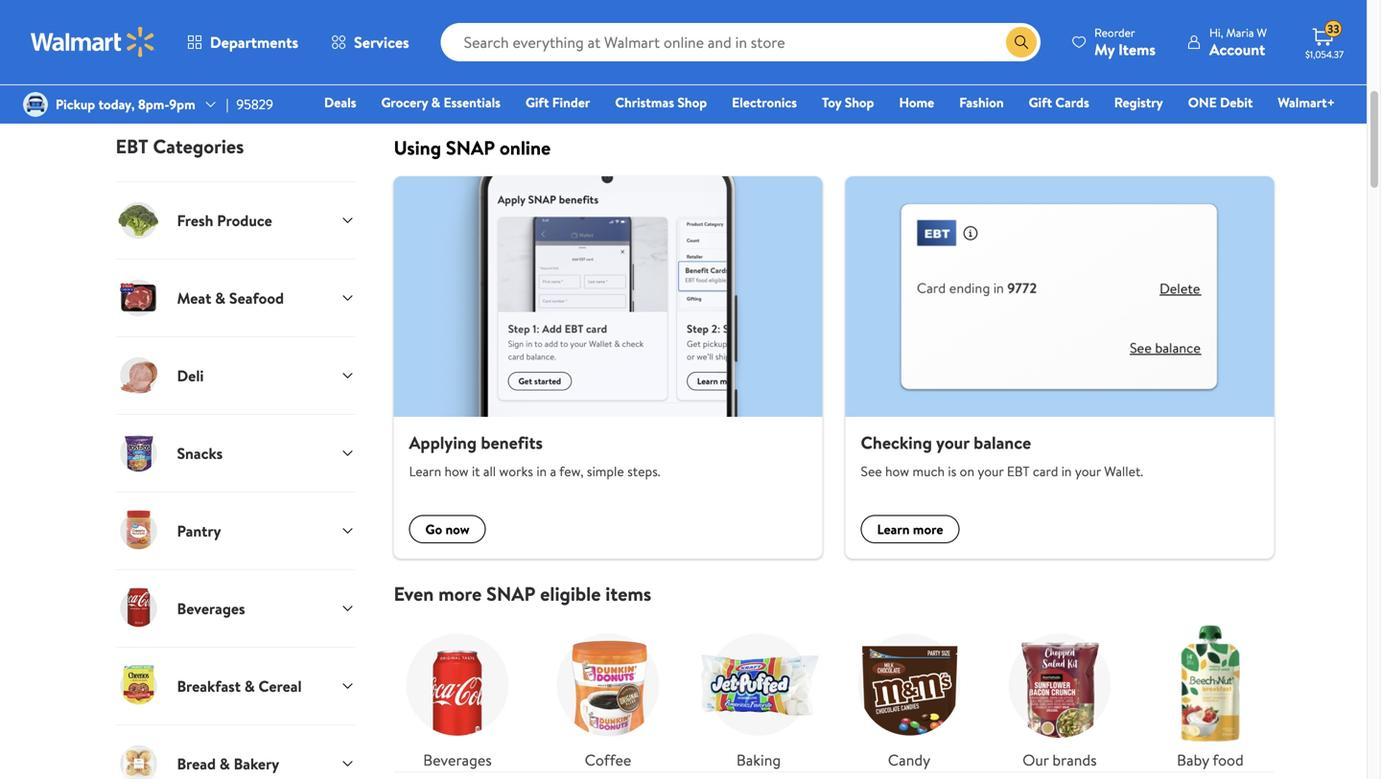 Task type: describe. For each thing, give the bounding box(es) containing it.
is
[[948, 462, 957, 481]]

hi, maria w account
[[1210, 24, 1267, 60]]

bakery & bread
[[332, 65, 433, 86]]

snacks button
[[116, 415, 355, 492]]

go
[[425, 520, 442, 539]]

finder
[[552, 93, 590, 112]]

& right "grocery"
[[431, 93, 440, 112]]

walmart image
[[31, 27, 155, 58]]

account
[[1210, 39, 1265, 60]]

shop for christmas shop
[[678, 93, 707, 112]]

eligible
[[540, 581, 601, 608]]

bread & bakery button
[[116, 725, 355, 780]]

even more snap eligible items
[[394, 581, 651, 608]]

a
[[550, 462, 556, 481]]

electronics
[[732, 93, 797, 112]]

ebt inside checking your balance see how much is on your ebt card in your wallet.
[[1007, 462, 1030, 481]]

beverages for beverages dropdown button
[[177, 598, 245, 620]]

breakfast & cereal for breakfast & cereal link
[[521, 65, 645, 86]]

christmas shop link
[[607, 92, 716, 113]]

maria
[[1226, 24, 1254, 41]]

toy shop link
[[813, 92, 883, 113]]

brands
[[1053, 750, 1097, 771]]

0 vertical spatial snap
[[446, 134, 495, 161]]

list for using snap online
[[382, 177, 1286, 559]]

deli for deli dropdown button
[[177, 365, 204, 387]]

1 vertical spatial snap
[[486, 581, 536, 608]]

works
[[499, 462, 533, 481]]

search icon image
[[1014, 35, 1029, 50]]

snacks for snacks dropdown button
[[177, 443, 223, 464]]

foods
[[1191, 65, 1228, 86]]

more for learn
[[913, 520, 943, 539]]

in inside checking your balance see how much is on your ebt card in your wallet.
[[1062, 462, 1072, 481]]

bread & bakery
[[177, 754, 279, 775]]

our brands link
[[996, 621, 1124, 772]]

meat
[[177, 288, 211, 309]]

Walmart Site-Wide search field
[[441, 23, 1041, 61]]

breakfast for breakfast & cereal link
[[521, 65, 584, 86]]

items
[[1119, 39, 1156, 60]]

home link
[[891, 92, 943, 113]]

checking
[[861, 431, 932, 455]]

candy link
[[846, 621, 973, 772]]

baking
[[737, 750, 781, 771]]

0 vertical spatial bakery
[[332, 65, 377, 86]]

online
[[500, 134, 551, 161]]

card
[[1033, 462, 1058, 481]]

pantry for pantry
[[177, 521, 221, 542]]

benefits
[[481, 431, 543, 455]]

shop for toy shop
[[845, 93, 874, 112]]

snacks link
[[896, 0, 1073, 87]]

now
[[445, 520, 470, 539]]

fashion
[[959, 93, 1004, 112]]

deals link
[[316, 92, 365, 113]]

frozen foods
[[1143, 65, 1228, 86]]

1 horizontal spatial bread
[[394, 65, 433, 86]]

list containing deli
[[81, 0, 1286, 87]]

toy
[[822, 93, 842, 112]]

& for the bakery & bread link on the left top of page
[[380, 65, 390, 86]]

beverages for beverages link
[[423, 750, 492, 771]]

in inside 'applying benefits learn how it all works in a few, simple steps.'
[[537, 462, 547, 481]]

deli button
[[116, 337, 355, 415]]

fashion link
[[951, 92, 1013, 113]]

christmas
[[615, 93, 674, 112]]

balance
[[974, 431, 1031, 455]]

on
[[960, 462, 975, 481]]

baby
[[1177, 750, 1209, 771]]

food
[[1213, 750, 1244, 771]]

& for bread & bakery dropdown button
[[220, 754, 230, 775]]

pantry for pantry items
[[742, 65, 786, 86]]

cereal for breakfast & cereal dropdown button
[[259, 676, 302, 697]]

breakfast & cereal link
[[494, 0, 672, 87]]

| 95829
[[226, 95, 273, 114]]

electronics link
[[723, 92, 806, 113]]

breakfast for breakfast & cereal dropdown button
[[177, 676, 241, 697]]

my
[[1095, 39, 1115, 60]]

one debit
[[1188, 93, 1253, 112]]

today,
[[98, 95, 135, 114]]

95829
[[236, 95, 273, 114]]

learn inside 'applying benefits learn how it all works in a few, simple steps.'
[[409, 462, 441, 481]]

applying
[[409, 431, 477, 455]]

checking your balance see how much is on your ebt card in your wallet.
[[861, 431, 1143, 481]]

baby food
[[1177, 750, 1244, 771]]

learn more
[[877, 520, 943, 539]]

candy
[[888, 750, 930, 771]]

coffee link
[[544, 621, 672, 772]]

applying benefits learn how it all works in a few, simple steps.
[[409, 431, 660, 481]]

1 vertical spatial items
[[606, 581, 651, 608]]

gift finder
[[526, 93, 590, 112]]

0 horizontal spatial your
[[936, 431, 970, 455]]

9pm
[[169, 95, 195, 114]]

snacks for snacks "link"
[[962, 65, 1007, 86]]

much
[[913, 462, 945, 481]]

1 horizontal spatial items
[[789, 65, 826, 86]]

cards
[[1056, 93, 1089, 112]]

our
[[1023, 750, 1049, 771]]

christmas shop
[[615, 93, 707, 112]]

coffee
[[585, 750, 631, 771]]



Task type: vqa. For each thing, say whether or not it's contained in the screenshot.
13
no



Task type: locate. For each thing, give the bounding box(es) containing it.
0 vertical spatial ebt
[[116, 133, 148, 160]]

beverages inside list
[[423, 750, 492, 771]]

one debit link
[[1180, 92, 1262, 113]]

items
[[789, 65, 826, 86], [606, 581, 651, 608]]

beverages link
[[394, 621, 521, 772]]

gift inside gift cards link
[[1029, 93, 1052, 112]]

toy shop
[[822, 93, 874, 112]]

in right card
[[1062, 462, 1072, 481]]

0 horizontal spatial gift
[[526, 93, 549, 112]]

breakfast & cereal button
[[116, 648, 355, 725]]

pickup today, 8pm-9pm
[[56, 95, 195, 114]]

1 gift from the left
[[526, 93, 549, 112]]

deli down meat
[[177, 365, 204, 387]]

1 how from the left
[[445, 462, 469, 481]]

more down the much
[[913, 520, 943, 539]]

1 horizontal spatial bakery
[[332, 65, 377, 86]]

gift inside "gift finder" link
[[526, 93, 549, 112]]

bakery
[[332, 65, 377, 86], [234, 754, 279, 775]]

learn down the "see"
[[877, 520, 910, 539]]

list for even more snap eligible items
[[382, 606, 1286, 772]]

gift left "cards"
[[1029, 93, 1052, 112]]

breakfast up "gift finder" link
[[521, 65, 584, 86]]

2 horizontal spatial your
[[1075, 462, 1101, 481]]

2 gift from the left
[[1029, 93, 1052, 112]]

0 vertical spatial breakfast & cereal
[[521, 65, 645, 86]]

1 horizontal spatial breakfast
[[521, 65, 584, 86]]

few,
[[559, 462, 584, 481]]

bread down breakfast & cereal dropdown button
[[177, 754, 216, 775]]

0 horizontal spatial in
[[537, 462, 547, 481]]

go now
[[425, 520, 470, 539]]

produce
[[217, 210, 272, 231]]

more right even
[[438, 581, 482, 608]]

1 vertical spatial list
[[382, 177, 1286, 559]]

& for breakfast & cereal dropdown button
[[244, 676, 255, 697]]

debit
[[1220, 93, 1253, 112]]

1 vertical spatial bakery
[[234, 754, 279, 775]]

snap
[[446, 134, 495, 161], [486, 581, 536, 608]]

& right meat
[[215, 288, 225, 309]]

cereal
[[601, 65, 645, 86], [259, 676, 302, 697]]

2 in from the left
[[1062, 462, 1072, 481]]

walmart+ link
[[1269, 92, 1344, 113]]

& up bread & bakery dropdown button
[[244, 676, 255, 697]]

$1,054.37
[[1305, 48, 1344, 61]]

baby food link
[[1147, 621, 1274, 772]]

grocery
[[381, 93, 428, 112]]

0 vertical spatial breakfast
[[521, 65, 584, 86]]

bakery up deals
[[332, 65, 377, 86]]

more
[[913, 520, 943, 539], [438, 581, 482, 608]]

snacks inside "link"
[[962, 65, 1007, 86]]

1 vertical spatial breakfast & cereal
[[177, 676, 302, 697]]

wallet.
[[1104, 462, 1143, 481]]

breakfast & cereal
[[521, 65, 645, 86], [177, 676, 302, 697]]

departments button
[[171, 19, 315, 65]]

services button
[[315, 19, 426, 65]]

0 vertical spatial list
[[81, 0, 1286, 87]]

shop right toy
[[845, 93, 874, 112]]

walmart+
[[1278, 93, 1335, 112]]

gift cards link
[[1020, 92, 1098, 113]]

list containing applying benefits
[[382, 177, 1286, 559]]

deals
[[324, 93, 356, 112]]

frozen foods link
[[1097, 0, 1274, 87]]

more for even
[[438, 581, 482, 608]]

fresh produce button
[[116, 181, 355, 259]]

0 vertical spatial snacks
[[962, 65, 1007, 86]]

pantry inside list
[[742, 65, 786, 86]]

simple
[[587, 462, 624, 481]]

cereal inside dropdown button
[[259, 676, 302, 697]]

0 horizontal spatial how
[[445, 462, 469, 481]]

more inside checking your balance "list item"
[[913, 520, 943, 539]]

pantry items
[[742, 65, 826, 86]]

0 vertical spatial pantry
[[742, 65, 786, 86]]

categories
[[153, 133, 244, 160]]

1 horizontal spatial ebt
[[1007, 462, 1030, 481]]

0 horizontal spatial learn
[[409, 462, 441, 481]]

gift cards
[[1029, 93, 1089, 112]]

beverages
[[177, 598, 245, 620], [423, 750, 492, 771]]

2 vertical spatial list
[[382, 606, 1286, 772]]

0 horizontal spatial shop
[[678, 93, 707, 112]]

deli up 9pm
[[168, 65, 195, 86]]

ebt left card
[[1007, 462, 1030, 481]]

& up finder
[[588, 65, 598, 86]]

breakfast & cereal for breakfast & cereal dropdown button
[[177, 676, 302, 697]]

1 horizontal spatial learn
[[877, 520, 910, 539]]

pantry up electronics
[[742, 65, 786, 86]]

fresh
[[177, 210, 213, 231]]

1 horizontal spatial how
[[885, 462, 909, 481]]

ebt categories
[[116, 133, 244, 160]]

beverages inside dropdown button
[[177, 598, 245, 620]]

& for breakfast & cereal link
[[588, 65, 598, 86]]

1 horizontal spatial snacks
[[962, 65, 1007, 86]]

shop inside 'link'
[[845, 93, 874, 112]]

breakfast inside dropdown button
[[177, 676, 241, 697]]

1 horizontal spatial gift
[[1029, 93, 1052, 112]]

one
[[1188, 93, 1217, 112]]

breakfast inside list
[[521, 65, 584, 86]]

bread inside dropdown button
[[177, 754, 216, 775]]

2 shop from the left
[[845, 93, 874, 112]]

& up "grocery"
[[380, 65, 390, 86]]

deli for deli link
[[168, 65, 195, 86]]

0 horizontal spatial bakery
[[234, 754, 279, 775]]

1 vertical spatial learn
[[877, 520, 910, 539]]

& inside dropdown button
[[215, 288, 225, 309]]

w
[[1257, 24, 1267, 41]]

your right on
[[978, 462, 1004, 481]]

0 vertical spatial deli
[[168, 65, 195, 86]]

registry
[[1114, 93, 1163, 112]]

baking link
[[695, 621, 822, 772]]

home
[[899, 93, 934, 112]]

learn down the 'applying'
[[409, 462, 441, 481]]

0 vertical spatial more
[[913, 520, 943, 539]]

departments
[[210, 32, 298, 53]]

8pm-
[[138, 95, 169, 114]]

1 vertical spatial ebt
[[1007, 462, 1030, 481]]

|
[[226, 95, 229, 114]]

gift for gift finder
[[526, 93, 549, 112]]

how inside 'applying benefits learn how it all works in a few, simple steps.'
[[445, 462, 469, 481]]

0 horizontal spatial cereal
[[259, 676, 302, 697]]

1 horizontal spatial shop
[[845, 93, 874, 112]]

how inside checking your balance see how much is on your ebt card in your wallet.
[[885, 462, 909, 481]]

bakery inside dropdown button
[[234, 754, 279, 775]]

1 vertical spatial cereal
[[259, 676, 302, 697]]

meat & seafood
[[177, 288, 284, 309]]

33
[[1328, 21, 1340, 37]]

applying benefits list item
[[382, 177, 834, 559]]

bakery down breakfast & cereal dropdown button
[[234, 754, 279, 775]]

1 vertical spatial snacks
[[177, 443, 223, 464]]

list
[[81, 0, 1286, 87], [382, 177, 1286, 559], [382, 606, 1286, 772]]

1 shop from the left
[[678, 93, 707, 112]]

learn
[[409, 462, 441, 481], [877, 520, 910, 539]]

snacks up fashion
[[962, 65, 1007, 86]]

your up is
[[936, 431, 970, 455]]

deli inside list
[[168, 65, 195, 86]]

breakfast up bread & bakery dropdown button
[[177, 676, 241, 697]]

0 vertical spatial beverages
[[177, 598, 245, 620]]

registry link
[[1106, 92, 1172, 113]]

learn inside checking your balance "list item"
[[877, 520, 910, 539]]

0 horizontal spatial pantry
[[177, 521, 221, 542]]

2 how from the left
[[885, 462, 909, 481]]

snacks inside dropdown button
[[177, 443, 223, 464]]

grocery & essentials
[[381, 93, 501, 112]]

all
[[483, 462, 496, 481]]

your left wallet.
[[1075, 462, 1101, 481]]

1 horizontal spatial in
[[1062, 462, 1072, 481]]

1 vertical spatial deli
[[177, 365, 204, 387]]

items up toy
[[789, 65, 826, 86]]

0 horizontal spatial breakfast & cereal
[[177, 676, 302, 697]]

pickup
[[56, 95, 95, 114]]

1 vertical spatial bread
[[177, 754, 216, 775]]

snacks up pantry dropdown button at bottom left
[[177, 443, 223, 464]]

how right the "see"
[[885, 462, 909, 481]]

essentials
[[444, 93, 501, 112]]

beverages button
[[116, 570, 355, 648]]

breakfast & cereal up finder
[[521, 65, 645, 86]]

1 horizontal spatial beverages
[[423, 750, 492, 771]]

0 horizontal spatial bread
[[177, 754, 216, 775]]

bread up "grocery"
[[394, 65, 433, 86]]

pantry up beverages dropdown button
[[177, 521, 221, 542]]

breakfast & cereal inside list
[[521, 65, 645, 86]]

0 vertical spatial cereal
[[601, 65, 645, 86]]

1 vertical spatial beverages
[[423, 750, 492, 771]]

0 vertical spatial learn
[[409, 462, 441, 481]]

gift finder link
[[517, 92, 599, 113]]

0 horizontal spatial breakfast
[[177, 676, 241, 697]]

ebt
[[116, 133, 148, 160], [1007, 462, 1030, 481]]

cereal for breakfast & cereal link
[[601, 65, 645, 86]]

gift left finder
[[526, 93, 549, 112]]

& down breakfast & cereal dropdown button
[[220, 754, 230, 775]]

in left a
[[537, 462, 547, 481]]

1 horizontal spatial cereal
[[601, 65, 645, 86]]

 image
[[23, 92, 48, 117]]

0 horizontal spatial ebt
[[116, 133, 148, 160]]

pantry inside dropdown button
[[177, 521, 221, 542]]

0 horizontal spatial snacks
[[177, 443, 223, 464]]

1 vertical spatial more
[[438, 581, 482, 608]]

0 vertical spatial bread
[[394, 65, 433, 86]]

1 horizontal spatial pantry
[[742, 65, 786, 86]]

list containing beverages
[[382, 606, 1286, 772]]

cereal up bread & bakery dropdown button
[[259, 676, 302, 697]]

1 in from the left
[[537, 462, 547, 481]]

1 vertical spatial breakfast
[[177, 676, 241, 697]]

0 horizontal spatial more
[[438, 581, 482, 608]]

how left it
[[445, 462, 469, 481]]

1 horizontal spatial breakfast & cereal
[[521, 65, 645, 86]]

seafood
[[229, 288, 284, 309]]

grocery & essentials link
[[373, 92, 509, 113]]

pantry
[[742, 65, 786, 86], [177, 521, 221, 542]]

it
[[472, 462, 480, 481]]

breakfast & cereal up bread & bakery dropdown button
[[177, 676, 302, 697]]

your
[[936, 431, 970, 455], [978, 462, 1004, 481], [1075, 462, 1101, 481]]

checking your balance list item
[[834, 177, 1286, 559]]

1 horizontal spatial more
[[913, 520, 943, 539]]

frozen
[[1143, 65, 1187, 86]]

cereal up christmas
[[601, 65, 645, 86]]

reorder
[[1095, 24, 1135, 41]]

how
[[445, 462, 469, 481], [885, 462, 909, 481]]

breakfast & cereal inside dropdown button
[[177, 676, 302, 697]]

0 vertical spatial items
[[789, 65, 826, 86]]

1 horizontal spatial your
[[978, 462, 1004, 481]]

shop right christmas
[[678, 93, 707, 112]]

snap down essentials
[[446, 134, 495, 161]]

gift for gift cards
[[1029, 93, 1052, 112]]

steps.
[[627, 462, 660, 481]]

services
[[354, 32, 409, 53]]

0 horizontal spatial beverages
[[177, 598, 245, 620]]

ebt down pickup today, 8pm-9pm
[[116, 133, 148, 160]]

snap left "eligible"
[[486, 581, 536, 608]]

Search search field
[[441, 23, 1041, 61]]

1 vertical spatial pantry
[[177, 521, 221, 542]]

deli inside dropdown button
[[177, 365, 204, 387]]

& for meat & seafood dropdown button
[[215, 288, 225, 309]]

using snap online
[[394, 134, 551, 161]]

0 horizontal spatial items
[[606, 581, 651, 608]]

items right "eligible"
[[606, 581, 651, 608]]



